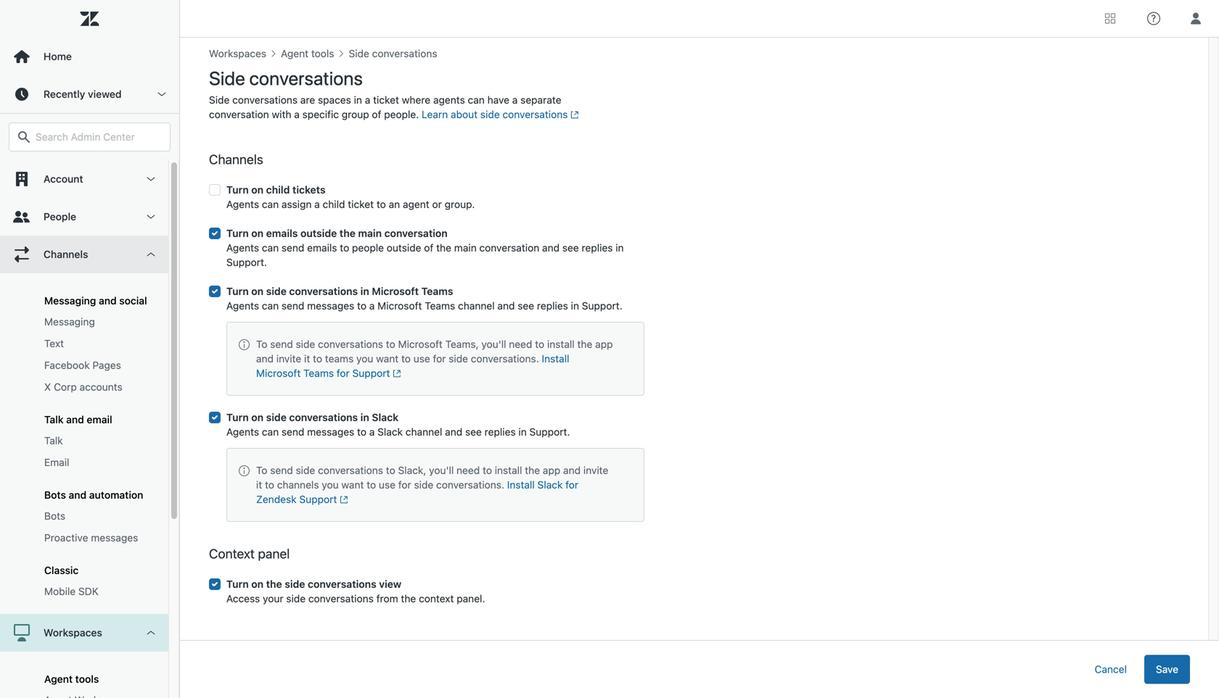 Task type: describe. For each thing, give the bounding box(es) containing it.
email link
[[38, 452, 154, 474]]

bots and automation
[[44, 489, 143, 501]]

and for talk
[[66, 414, 84, 426]]

messaging link
[[38, 311, 154, 333]]

recently
[[44, 88, 85, 100]]

text element
[[44, 337, 64, 351]]

mobile sdk
[[44, 586, 99, 598]]

facebook pages element
[[44, 358, 121, 373]]

classic
[[44, 565, 79, 577]]

x corp accounts
[[44, 381, 122, 393]]

agent tools
[[44, 674, 99, 686]]

automation
[[89, 489, 143, 501]]

and for messaging
[[99, 295, 117, 307]]

x corp accounts element
[[44, 380, 122, 395]]

agent tools element
[[44, 674, 99, 686]]

x corp accounts link
[[38, 377, 154, 398]]

recently viewed
[[44, 88, 122, 100]]

zendesk products image
[[1105, 13, 1115, 24]]

messaging and social
[[44, 295, 147, 307]]

channels
[[44, 249, 88, 261]]

account
[[44, 173, 83, 185]]

facebook pages
[[44, 360, 121, 372]]

channels group
[[0, 274, 168, 615]]

bots for bots and automation
[[44, 489, 66, 501]]

help image
[[1147, 12, 1160, 25]]

home
[[44, 50, 72, 62]]

x
[[44, 381, 51, 393]]

proactive
[[44, 532, 88, 544]]

email
[[44, 457, 69, 469]]

workspaces button
[[0, 615, 168, 652]]

classic element
[[44, 565, 79, 577]]

people button
[[0, 198, 168, 236]]

talk for talk
[[44, 435, 63, 447]]

email element
[[44, 456, 69, 470]]

channels button
[[0, 236, 168, 274]]

primary element
[[0, 0, 180, 699]]

mobile sdk element
[[44, 585, 99, 599]]

save button
[[1144, 656, 1190, 685]]

home button
[[0, 38, 179, 75]]

workspaces group
[[0, 652, 168, 699]]

cancel button
[[1083, 656, 1138, 685]]

talk element
[[44, 434, 63, 448]]



Task type: vqa. For each thing, say whether or not it's contained in the screenshot.
Get Started image
no



Task type: locate. For each thing, give the bounding box(es) containing it.
1 vertical spatial talk
[[44, 435, 63, 447]]

1 tree item from the top
[[0, 236, 168, 615]]

tree item containing channels
[[0, 236, 168, 615]]

social
[[119, 295, 147, 307]]

2 vertical spatial and
[[69, 489, 86, 501]]

None search field
[[1, 123, 178, 152]]

and up messaging link
[[99, 295, 117, 307]]

agent workspace element
[[44, 694, 127, 699]]

2 messaging from the top
[[44, 316, 95, 328]]

proactive messages element
[[44, 531, 138, 546]]

and for bots
[[69, 489, 86, 501]]

1 messaging from the top
[[44, 295, 96, 307]]

messaging for messaging
[[44, 316, 95, 328]]

messaging
[[44, 295, 96, 307], [44, 316, 95, 328]]

cancel
[[1095, 664, 1127, 676]]

viewed
[[88, 88, 122, 100]]

recently viewed button
[[0, 75, 179, 113]]

none search field inside primary element
[[1, 123, 178, 152]]

talk for talk and email
[[44, 414, 64, 426]]

people
[[44, 211, 76, 223]]

workspaces
[[44, 627, 102, 639]]

email
[[87, 414, 112, 426]]

messaging up the "messaging" element
[[44, 295, 96, 307]]

tree inside primary element
[[0, 160, 179, 699]]

tree item containing workspaces
[[0, 615, 168, 699]]

corp
[[54, 381, 77, 393]]

1 talk from the top
[[44, 414, 64, 426]]

0 vertical spatial messaging
[[44, 295, 96, 307]]

tree containing account
[[0, 160, 179, 699]]

account button
[[0, 160, 168, 198]]

accounts
[[80, 381, 122, 393]]

proactive messages link
[[38, 528, 154, 549]]

bots link
[[38, 506, 154, 528]]

1 vertical spatial messaging
[[44, 316, 95, 328]]

bots
[[44, 489, 66, 501], [44, 510, 65, 522]]

2 talk from the top
[[44, 435, 63, 447]]

agent
[[44, 674, 73, 686]]

pages
[[92, 360, 121, 372]]

and up bots "link"
[[69, 489, 86, 501]]

talk inside talk link
[[44, 435, 63, 447]]

bots up bots element
[[44, 489, 66, 501]]

and
[[99, 295, 117, 307], [66, 414, 84, 426], [69, 489, 86, 501]]

save
[[1156, 664, 1178, 676]]

Search Admin Center field
[[36, 131, 161, 144]]

facebook pages link
[[38, 355, 154, 377]]

proactive messages
[[44, 532, 138, 544]]

talk link
[[38, 430, 154, 452]]

and left email
[[66, 414, 84, 426]]

1 vertical spatial bots
[[44, 510, 65, 522]]

2 bots from the top
[[44, 510, 65, 522]]

tree
[[0, 160, 179, 699]]

talk
[[44, 414, 64, 426], [44, 435, 63, 447]]

bots and automation element
[[44, 489, 143, 501]]

text
[[44, 338, 64, 350]]

facebook
[[44, 360, 90, 372]]

sdk
[[78, 586, 99, 598]]

2 tree item from the top
[[0, 615, 168, 699]]

talk up the talk element
[[44, 414, 64, 426]]

tree item
[[0, 236, 168, 615], [0, 615, 168, 699]]

messaging up text
[[44, 316, 95, 328]]

1 vertical spatial and
[[66, 414, 84, 426]]

messaging element
[[44, 315, 95, 329]]

bots up the proactive
[[44, 510, 65, 522]]

messages
[[91, 532, 138, 544]]

user menu image
[[1186, 9, 1205, 28]]

bots inside "link"
[[44, 510, 65, 522]]

bots element
[[44, 509, 65, 524]]

tools
[[75, 674, 99, 686]]

1 bots from the top
[[44, 489, 66, 501]]

mobile
[[44, 586, 76, 598]]

0 vertical spatial talk
[[44, 414, 64, 426]]

text link
[[38, 333, 154, 355]]

talk up the email
[[44, 435, 63, 447]]

talk and email
[[44, 414, 112, 426]]

bots for bots
[[44, 510, 65, 522]]

0 vertical spatial and
[[99, 295, 117, 307]]

talk and email element
[[44, 414, 112, 426]]

messaging and social element
[[44, 295, 147, 307]]

messaging for messaging and social
[[44, 295, 96, 307]]

0 vertical spatial bots
[[44, 489, 66, 501]]

mobile sdk link
[[38, 581, 154, 603]]



